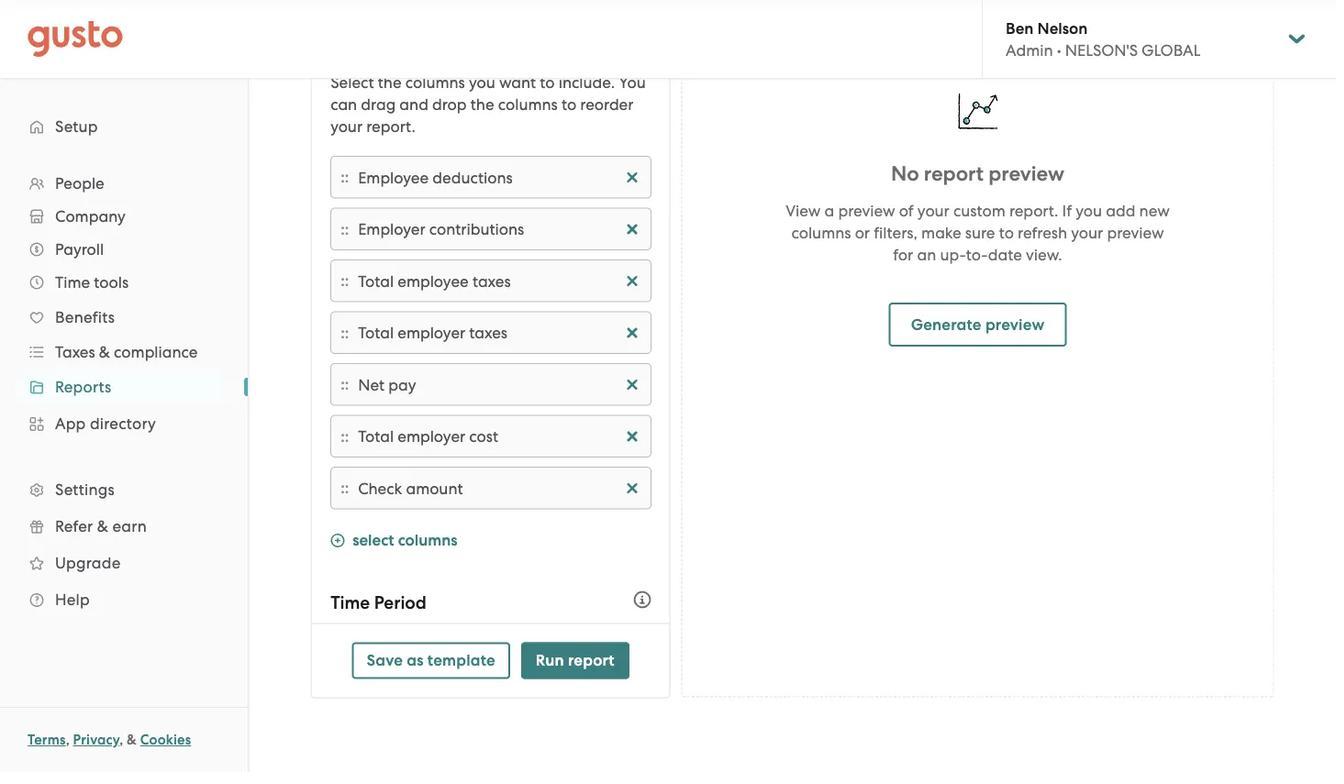 Task type: describe. For each thing, give the bounding box(es) containing it.
template
[[428, 652, 496, 671]]

want
[[499, 74, 536, 93]]

gusto navigation element
[[0, 79, 248, 648]]

period
[[374, 594, 426, 615]]

new
[[1140, 202, 1170, 221]]

to-
[[966, 246, 989, 265]]

generate preview button
[[889, 303, 1067, 347]]

you
[[619, 74, 646, 93]]

upgrade link
[[18, 547, 230, 580]]

privacy
[[73, 733, 120, 749]]

your inside select the columns you want to include. you can drag and drop the columns to reorder your report.
[[330, 118, 362, 137]]

select columns
[[352, 532, 457, 551]]

a
[[825, 202, 835, 221]]

payroll button
[[18, 233, 230, 266]]

help link
[[18, 584, 230, 617]]

preview up if
[[989, 162, 1065, 186]]

2 , from the left
[[120, 733, 123, 749]]

total for total employee taxes
[[358, 273, 393, 291]]

taxes for total employee taxes
[[472, 273, 511, 291]]

time for time tools
[[55, 274, 90, 292]]

home image
[[28, 21, 123, 57]]

refer
[[55, 518, 93, 536]]

you inside view a preview of your custom report. if you add new columns or filters, make sure to refresh your preview for an up-to-date view.
[[1076, 202, 1103, 221]]

nelson's
[[1066, 41, 1138, 59]]

columns up drop
[[405, 74, 465, 93]]

preview down the add
[[1108, 224, 1165, 243]]

2 vertical spatial your
[[1072, 224, 1104, 243]]

0 vertical spatial to
[[540, 74, 555, 93]]

an
[[918, 246, 937, 265]]

employee
[[358, 169, 428, 188]]

time period
[[330, 594, 426, 615]]

date
[[989, 246, 1023, 265]]

:: for check amount
[[340, 480, 349, 499]]

module__icon___go7vc image
[[330, 535, 345, 549]]

columns inside view a preview of your custom report. if you add new columns or filters, make sure to refresh your preview for an up-to-date view.
[[792, 224, 851, 243]]

payroll
[[55, 241, 104, 259]]

up-
[[940, 246, 966, 265]]

1 , from the left
[[66, 733, 70, 749]]

taxes & compliance button
[[18, 336, 230, 369]]

directory
[[90, 415, 156, 433]]

add
[[1106, 202, 1136, 221]]

column content element containing employee deductions
[[358, 167, 641, 189]]

save as template
[[367, 652, 496, 671]]

view a preview of your custom report. if you add new columns or filters, make sure to refresh your preview for an up-to-date view.
[[786, 202, 1170, 265]]

:: for employer contributions
[[340, 221, 349, 240]]

terms link
[[28, 733, 66, 749]]

total employer taxes
[[358, 325, 507, 343]]

•
[[1057, 41, 1062, 59]]

total employee taxes
[[358, 273, 511, 291]]

column content element containing net pay
[[358, 375, 641, 397]]

& for compliance
[[99, 343, 110, 362]]

employer for cost
[[397, 428, 465, 447]]

app directory link
[[18, 408, 230, 441]]

generate
[[911, 316, 982, 335]]

0 horizontal spatial the
[[378, 74, 401, 93]]

compliance
[[114, 343, 198, 362]]

generate preview
[[911, 316, 1045, 335]]

ben nelson admin • nelson's global
[[1006, 19, 1201, 59]]

1 vertical spatial the
[[470, 96, 494, 115]]

amount
[[406, 480, 463, 499]]

cost
[[469, 428, 498, 447]]

ben
[[1006, 19, 1034, 37]]

employee deductions
[[358, 169, 513, 188]]

settings
[[55, 481, 115, 499]]

column content element containing total employee taxes
[[358, 271, 641, 293]]

drop
[[432, 96, 466, 115]]

global
[[1142, 41, 1201, 59]]

report for run
[[568, 652, 615, 671]]

terms
[[28, 733, 66, 749]]

nelson
[[1038, 19, 1088, 37]]

filters,
[[874, 224, 918, 243]]

no report preview
[[891, 162, 1065, 186]]

columns inside button
[[398, 532, 457, 551]]

privacy link
[[73, 733, 120, 749]]

:: for total employer taxes
[[340, 325, 349, 343]]

and
[[399, 96, 428, 115]]

custom
[[954, 202, 1006, 221]]

tools
[[94, 274, 129, 292]]

reorder
[[580, 96, 633, 115]]

drag
[[361, 96, 395, 115]]

deductions
[[432, 169, 513, 188]]

include.
[[558, 74, 615, 93]]

run report button
[[521, 644, 630, 680]]

time for time period
[[330, 594, 370, 615]]

2 vertical spatial &
[[127, 733, 137, 749]]

app directory
[[55, 415, 156, 433]]

employer for taxes
[[397, 325, 465, 343]]



Task type: vqa. For each thing, say whether or not it's contained in the screenshot.
1st / from left
no



Task type: locate. For each thing, give the bounding box(es) containing it.
to inside view a preview of your custom report. if you add new columns or filters, make sure to refresh your preview for an up-to-date view.
[[999, 224, 1014, 243]]

taxes & compliance
[[55, 343, 198, 362]]

check amount
[[358, 480, 463, 499]]

0 vertical spatial taxes
[[472, 273, 511, 291]]

company
[[55, 207, 125, 226]]

reports link
[[18, 371, 230, 404]]

taxes down total employee taxes
[[469, 325, 507, 343]]

column content element down the contributions
[[358, 271, 641, 293]]

run
[[536, 652, 564, 671]]

5 :: from the top
[[340, 376, 349, 395]]

:: left "employee"
[[340, 273, 349, 291]]

save as template button
[[352, 644, 510, 680]]

6 :: from the top
[[340, 428, 349, 447]]

time tools button
[[18, 266, 230, 299]]

report right run at the bottom of the page
[[568, 652, 615, 671]]

columns
[[405, 74, 465, 93], [498, 96, 557, 115], [792, 224, 851, 243], [398, 532, 457, 551]]

0 horizontal spatial time
[[55, 274, 90, 292]]

make
[[922, 224, 962, 243]]

column content element down cost
[[358, 479, 641, 501]]

column content element containing check amount
[[358, 479, 641, 501]]

to
[[540, 74, 555, 93], [561, 96, 576, 115], [999, 224, 1014, 243]]

select
[[352, 532, 394, 551]]

7 column content element from the top
[[358, 479, 641, 501]]

1 vertical spatial report
[[568, 652, 615, 671]]

cookies
[[140, 733, 191, 749]]

you
[[469, 74, 495, 93], [1076, 202, 1103, 221]]

1 vertical spatial to
[[561, 96, 576, 115]]

total for total employer cost
[[358, 428, 393, 447]]

run report
[[536, 652, 615, 671]]

column content element containing total employer cost
[[358, 427, 641, 449]]

settings link
[[18, 474, 230, 507]]

help
[[55, 591, 90, 610]]

refer & earn
[[55, 518, 147, 536]]

the up drag
[[378, 74, 401, 93]]

time inside dropdown button
[[55, 274, 90, 292]]

can
[[330, 96, 357, 115]]

0 horizontal spatial report.
[[366, 118, 415, 137]]

upgrade
[[55, 554, 121, 573]]

0 vertical spatial employer
[[397, 325, 465, 343]]

0 horizontal spatial report
[[568, 652, 615, 671]]

column content element containing employer contributions
[[358, 219, 641, 241]]

report
[[924, 162, 984, 186], [568, 652, 615, 671]]

0 horizontal spatial to
[[540, 74, 555, 93]]

1 horizontal spatial your
[[918, 202, 950, 221]]

column content element
[[358, 167, 641, 189], [358, 219, 641, 241], [358, 271, 641, 293], [358, 323, 641, 345], [358, 375, 641, 397], [358, 427, 641, 449], [358, 479, 641, 501]]

total up net
[[358, 325, 393, 343]]

& right taxes
[[99, 343, 110, 362]]

1 horizontal spatial report.
[[1010, 202, 1059, 221]]

0 horizontal spatial your
[[330, 118, 362, 137]]

net pay
[[358, 377, 416, 395]]

cookies button
[[140, 730, 191, 752]]

3 total from the top
[[358, 428, 393, 447]]

4 :: from the top
[[340, 325, 349, 343]]

preview up 'or'
[[839, 202, 896, 221]]

select the columns you want to include. you can drag and drop the columns to reorder your report.
[[330, 74, 646, 137]]

setup
[[55, 118, 98, 136]]

:: for net pay
[[340, 376, 349, 395]]

to right want
[[540, 74, 555, 93]]

:: left net
[[340, 376, 349, 395]]

0 vertical spatial total
[[358, 273, 393, 291]]

select
[[330, 74, 374, 93]]

you right if
[[1076, 202, 1103, 221]]

, left privacy link
[[66, 733, 70, 749]]

2 vertical spatial to
[[999, 224, 1014, 243]]

0 vertical spatial &
[[99, 343, 110, 362]]

0 vertical spatial time
[[55, 274, 90, 292]]

0 vertical spatial report.
[[366, 118, 415, 137]]

preview inside button
[[986, 316, 1045, 335]]

column content element up cost
[[358, 375, 641, 397]]

you inside select the columns you want to include. you can drag and drop the columns to reorder your report.
[[469, 74, 495, 93]]

total up check
[[358, 428, 393, 447]]

2 horizontal spatial to
[[999, 224, 1014, 243]]

your up make
[[918, 202, 950, 221]]

employee
[[397, 273, 468, 291]]

0 vertical spatial you
[[469, 74, 495, 93]]

to down include.
[[561, 96, 576, 115]]

employer contributions
[[358, 221, 524, 239]]

1 horizontal spatial to
[[561, 96, 576, 115]]

0 vertical spatial your
[[330, 118, 362, 137]]

report for no
[[924, 162, 984, 186]]

1 employer from the top
[[397, 325, 465, 343]]

1 horizontal spatial you
[[1076, 202, 1103, 221]]

time left period
[[330, 594, 370, 615]]

2 employer from the top
[[397, 428, 465, 447]]

employer
[[358, 221, 425, 239]]

5 column content element from the top
[[358, 375, 641, 397]]

2 vertical spatial total
[[358, 428, 393, 447]]

your
[[330, 118, 362, 137], [918, 202, 950, 221], [1072, 224, 1104, 243]]

report. inside view a preview of your custom report. if you add new columns or filters, make sure to refresh your preview for an up-to-date view.
[[1010, 202, 1059, 221]]

1 vertical spatial taxes
[[469, 325, 507, 343]]

time tools
[[55, 274, 129, 292]]

1 vertical spatial your
[[918, 202, 950, 221]]

employer
[[397, 325, 465, 343], [397, 428, 465, 447]]

:: left check
[[340, 480, 349, 499]]

of
[[899, 202, 914, 221]]

no
[[891, 162, 919, 186]]

you left want
[[469, 74, 495, 93]]

column content element up the contributions
[[358, 167, 641, 189]]

refer & earn link
[[18, 510, 230, 543]]

1 vertical spatial report.
[[1010, 202, 1059, 221]]

check
[[358, 480, 402, 499]]

taxes for total employer taxes
[[469, 325, 507, 343]]

1 horizontal spatial time
[[330, 594, 370, 615]]

time down payroll
[[55, 274, 90, 292]]

1 :: from the top
[[340, 169, 349, 188]]

, left cookies
[[120, 733, 123, 749]]

3 :: from the top
[[340, 273, 349, 291]]

1 column content element from the top
[[358, 167, 641, 189]]

terms , privacy , & cookies
[[28, 733, 191, 749]]

taxes
[[55, 343, 95, 362]]

setup link
[[18, 110, 230, 143]]

pay
[[388, 377, 416, 395]]

column content element down deductions
[[358, 219, 641, 241]]

company button
[[18, 200, 230, 233]]

7 :: from the top
[[340, 480, 349, 499]]

& left cookies
[[127, 733, 137, 749]]

total for total employer taxes
[[358, 325, 393, 343]]

people button
[[18, 167, 230, 200]]

:: for employee deductions
[[340, 169, 349, 188]]

1 horizontal spatial report
[[924, 162, 984, 186]]

report. up the refresh
[[1010, 202, 1059, 221]]

& for earn
[[97, 518, 108, 536]]

1 horizontal spatial the
[[470, 96, 494, 115]]

total down employer at top
[[358, 273, 393, 291]]

0 horizontal spatial you
[[469, 74, 495, 93]]

view.
[[1026, 246, 1063, 265]]

4 column content element from the top
[[358, 323, 641, 345]]

:: left the total employer taxes
[[340, 325, 349, 343]]

2 column content element from the top
[[358, 219, 641, 241]]

1 vertical spatial &
[[97, 518, 108, 536]]

& left earn at the bottom
[[97, 518, 108, 536]]

employer down "employee"
[[397, 325, 465, 343]]

employer up amount
[[397, 428, 465, 447]]

columns down want
[[498, 96, 557, 115]]

0 vertical spatial the
[[378, 74, 401, 93]]

:: for total employer cost
[[340, 428, 349, 447]]

list
[[0, 167, 248, 619]]

2 total from the top
[[358, 325, 393, 343]]

your down if
[[1072, 224, 1104, 243]]

report inside button
[[568, 652, 615, 671]]

columns down 'a' on the right
[[792, 224, 851, 243]]

report. inside select the columns you want to include. you can drag and drop the columns to reorder your report.
[[366, 118, 415, 137]]

:: left employer at top
[[340, 221, 349, 240]]

3 column content element from the top
[[358, 271, 641, 293]]

report. down drag
[[366, 118, 415, 137]]

taxes down the contributions
[[472, 273, 511, 291]]

select columns button
[[330, 531, 457, 555]]

2 horizontal spatial your
[[1072, 224, 1104, 243]]

preview
[[989, 162, 1065, 186], [839, 202, 896, 221], [1108, 224, 1165, 243], [986, 316, 1045, 335]]

for
[[894, 246, 914, 265]]

report.
[[366, 118, 415, 137], [1010, 202, 1059, 221]]

reports
[[55, 378, 111, 397]]

refresh
[[1018, 224, 1068, 243]]

column content element containing total employer taxes
[[358, 323, 641, 345]]

1 vertical spatial employer
[[397, 428, 465, 447]]

::
[[340, 169, 349, 188], [340, 221, 349, 240], [340, 273, 349, 291], [340, 325, 349, 343], [340, 376, 349, 395], [340, 428, 349, 447], [340, 480, 349, 499]]

:: left total employer cost
[[340, 428, 349, 447]]

save
[[367, 652, 403, 671]]

column content element down total employee taxes
[[358, 323, 641, 345]]

benefits link
[[18, 301, 230, 334]]

2 :: from the top
[[340, 221, 349, 240]]

contributions
[[429, 221, 524, 239]]

1 horizontal spatial ,
[[120, 733, 123, 749]]

:: for total employee taxes
[[340, 273, 349, 291]]

1 vertical spatial total
[[358, 325, 393, 343]]

benefits
[[55, 308, 115, 327]]

& inside dropdown button
[[99, 343, 110, 362]]

total employer cost
[[358, 428, 498, 447]]

or
[[855, 224, 870, 243]]

report up custom
[[924, 162, 984, 186]]

0 horizontal spatial ,
[[66, 733, 70, 749]]

as
[[407, 652, 424, 671]]

1 vertical spatial time
[[330, 594, 370, 615]]

1 vertical spatial you
[[1076, 202, 1103, 221]]

6 column content element from the top
[[358, 427, 641, 449]]

0 vertical spatial report
[[924, 162, 984, 186]]

,
[[66, 733, 70, 749], [120, 733, 123, 749]]

1 total from the top
[[358, 273, 393, 291]]

to up "date"
[[999, 224, 1014, 243]]

admin
[[1006, 41, 1053, 59]]

:: left employee
[[340, 169, 349, 188]]

your down can
[[330, 118, 362, 137]]

column content element up amount
[[358, 427, 641, 449]]

if
[[1063, 202, 1072, 221]]

view
[[786, 202, 821, 221]]

app
[[55, 415, 86, 433]]

preview right generate
[[986, 316, 1045, 335]]

columns down amount
[[398, 532, 457, 551]]

net
[[358, 377, 384, 395]]

the right drop
[[470, 96, 494, 115]]

list containing people
[[0, 167, 248, 619]]



